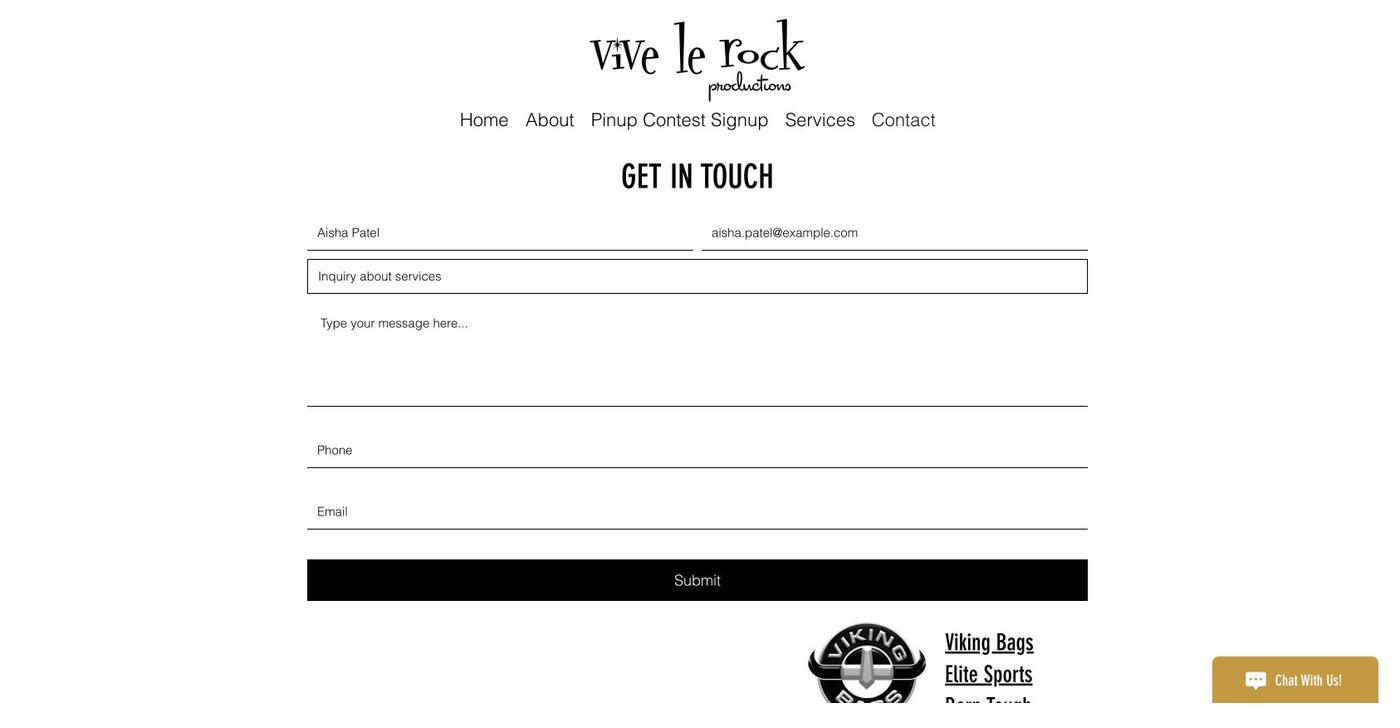Task type: locate. For each thing, give the bounding box(es) containing it.
Type your message here... text field
[[307, 302, 1088, 407]]

0 vertical spatial email email field
[[702, 216, 1088, 251]]

Phone telephone field
[[307, 434, 1088, 468]]

Email email field
[[702, 216, 1088, 251], [307, 495, 1088, 530]]

wix chat element
[[1204, 649, 1395, 704]]



Task type: describe. For each thing, give the bounding box(es) containing it.
Subject text field
[[307, 259, 1088, 294]]

download.jpg image
[[803, 608, 931, 704]]

vlr modifiedlogo small.png image
[[585, 17, 808, 102]]

Name text field
[[307, 216, 694, 251]]

1 vertical spatial email email field
[[307, 495, 1088, 530]]



